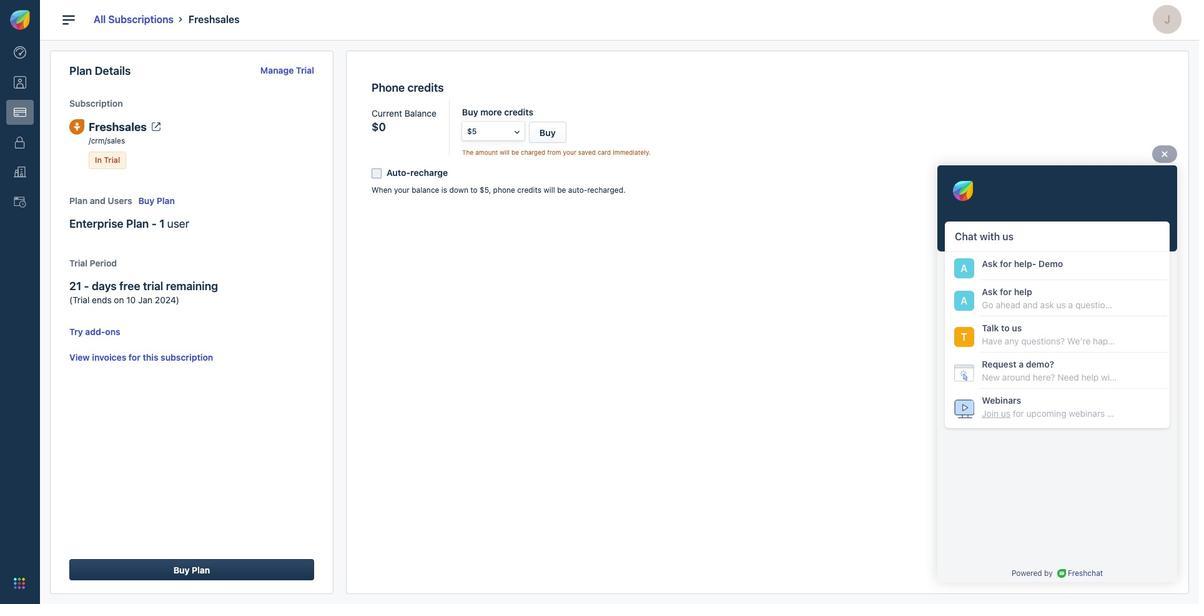 Task type: vqa. For each thing, say whether or not it's contained in the screenshot.
"ends"
yes



Task type: locate. For each thing, give the bounding box(es) containing it.
this
[[143, 353, 158, 363]]

credits right more
[[504, 107, 534, 118]]

phone
[[372, 81, 405, 94]]

when
[[372, 186, 392, 195]]

saved
[[578, 149, 596, 156]]

manage trial
[[261, 65, 314, 76]]

trial up 21
[[69, 258, 88, 269]]

enterprise plan - 1 user
[[69, 218, 189, 231]]

trial period
[[69, 258, 117, 269]]

details
[[95, 64, 131, 77]]

0 horizontal spatial will
[[500, 149, 510, 156]]

the amount will be charged from your saved card immediately.
[[462, 149, 651, 156]]

/crm/sales
[[89, 136, 125, 146]]

0 horizontal spatial your
[[394, 186, 410, 195]]

credits up "balance"
[[408, 81, 444, 94]]

plan
[[69, 64, 92, 77], [69, 196, 88, 206], [157, 196, 175, 206], [126, 218, 149, 231], [192, 565, 210, 576]]

1 vertical spatial will
[[544, 186, 555, 195]]

enterprise
[[69, 218, 124, 231]]

plan inside button
[[192, 565, 210, 576]]

(
[[69, 295, 73, 306]]

amount
[[476, 149, 498, 156]]

will
[[500, 149, 510, 156], [544, 186, 555, 195]]

user
[[167, 218, 189, 231]]

recharge
[[411, 168, 448, 178]]

your right from
[[563, 149, 577, 156]]

be left "auto-"
[[557, 186, 566, 195]]

None checkbox
[[372, 169, 382, 179]]

plan details
[[69, 64, 131, 77]]

charged
[[521, 149, 546, 156]]

when your balance is down to $5, phone credits will be auto-recharged.
[[372, 186, 626, 195]]

your
[[563, 149, 577, 156], [394, 186, 410, 195]]

0 horizontal spatial -
[[84, 280, 89, 293]]

will left "auto-"
[[544, 186, 555, 195]]

all subscriptions
[[94, 14, 174, 25]]

- left 1
[[152, 218, 157, 231]]

period
[[90, 258, 117, 269]]

down
[[450, 186, 469, 195]]

the
[[462, 149, 474, 156]]

buy
[[462, 107, 478, 118], [540, 128, 556, 138], [138, 196, 154, 206], [174, 565, 190, 576]]

1 vertical spatial freshsales
[[89, 120, 147, 134]]

1 vertical spatial -
[[84, 280, 89, 293]]

1 horizontal spatial freshsales
[[189, 14, 240, 25]]

is
[[442, 186, 447, 195]]

be left charged
[[512, 149, 519, 156]]

buy more credits
[[462, 107, 534, 118]]

trial
[[143, 280, 163, 293]]

balance
[[412, 186, 440, 195]]

trial right "manage"
[[296, 65, 314, 76]]

card
[[598, 149, 611, 156]]

security image
[[14, 136, 26, 149]]

credits right phone
[[518, 186, 542, 195]]

will right amount
[[500, 149, 510, 156]]

your down auto-
[[394, 186, 410, 195]]

- right 21
[[84, 280, 89, 293]]

trial down 21
[[73, 295, 90, 306]]

buy inside button
[[174, 565, 190, 576]]

0 vertical spatial be
[[512, 149, 519, 156]]

current
[[372, 108, 402, 119]]

1 vertical spatial be
[[557, 186, 566, 195]]

recharged.
[[588, 186, 626, 195]]

)
[[176, 295, 179, 306]]

neo admin center image
[[14, 46, 26, 59]]

credits
[[408, 81, 444, 94], [504, 107, 534, 118], [518, 186, 542, 195]]

0 vertical spatial -
[[152, 218, 157, 231]]

buy for buy plan
[[174, 565, 190, 576]]

1 horizontal spatial -
[[152, 218, 157, 231]]

users
[[108, 196, 132, 206]]

view invoices for this subscription
[[69, 353, 213, 363]]

be
[[512, 149, 519, 156], [557, 186, 566, 195]]

audit logs image
[[14, 196, 26, 209]]

$5 button
[[462, 122, 525, 141]]

$0
[[372, 121, 386, 134]]

1 horizontal spatial be
[[557, 186, 566, 195]]

0 vertical spatial your
[[563, 149, 577, 156]]

10
[[126, 295, 136, 306]]

buy plan button
[[69, 560, 314, 581]]

-
[[152, 218, 157, 231], [84, 280, 89, 293]]

all subscriptions link
[[94, 14, 174, 25]]

buy button
[[529, 122, 567, 143]]

1 vertical spatial credits
[[504, 107, 534, 118]]

trial
[[296, 65, 314, 76], [104, 156, 120, 165], [69, 258, 88, 269], [73, 295, 90, 306]]

1 horizontal spatial will
[[544, 186, 555, 195]]

1 vertical spatial your
[[394, 186, 410, 195]]

buy inside button
[[540, 128, 556, 138]]

freshsales image
[[69, 120, 84, 135]]

2 vertical spatial credits
[[518, 186, 542, 195]]

freshworks switcher image
[[14, 579, 25, 590]]

21
[[69, 280, 81, 293]]

auto-recharge
[[387, 168, 448, 178]]

for
[[129, 353, 141, 363]]

freshsales
[[189, 14, 240, 25], [89, 120, 147, 134]]

current balance $0
[[372, 108, 437, 134]]

0 vertical spatial credits
[[408, 81, 444, 94]]

freshworks icon image
[[10, 10, 30, 30]]



Task type: describe. For each thing, give the bounding box(es) containing it.
phone
[[493, 186, 515, 195]]

more
[[481, 107, 502, 118]]

0 vertical spatial will
[[500, 149, 510, 156]]

from
[[548, 149, 561, 156]]

to
[[471, 186, 478, 195]]

2024
[[155, 295, 176, 306]]

ons
[[105, 327, 120, 338]]

immediately.
[[613, 149, 651, 156]]

ends
[[92, 295, 112, 306]]

0 horizontal spatial be
[[512, 149, 519, 156]]

subscriptions
[[108, 14, 174, 25]]

- inside 21 - days free trial remaining ( trial ends on 10 jan 2024 )
[[84, 280, 89, 293]]

days
[[92, 280, 117, 293]]

plan and users buy plan
[[69, 196, 175, 206]]

phone credits
[[372, 81, 444, 94]]

$5,
[[480, 186, 491, 195]]

in trial
[[95, 156, 120, 165]]

21 - days free trial remaining ( trial ends on 10 jan 2024 )
[[69, 280, 218, 306]]

invoices
[[92, 353, 126, 363]]

$5
[[467, 127, 477, 136]]

1 horizontal spatial your
[[563, 149, 577, 156]]

buy plan
[[174, 565, 210, 576]]

auto-
[[568, 186, 588, 195]]

view
[[69, 353, 90, 363]]

subscription
[[69, 98, 123, 109]]

buy for buy
[[540, 128, 556, 138]]

1
[[159, 218, 165, 231]]

my subscriptions image
[[14, 106, 26, 119]]

and
[[90, 196, 105, 206]]

0 vertical spatial freshsales
[[189, 14, 240, 25]]

buy for buy more credits
[[462, 107, 478, 118]]

on
[[114, 295, 124, 306]]

subscription
[[161, 353, 213, 363]]

organization image
[[14, 166, 26, 179]]

profile picture image
[[1153, 5, 1182, 34]]

trial right in
[[104, 156, 120, 165]]

add-
[[85, 327, 105, 338]]

users image
[[14, 76, 26, 89]]

trial inside 21 - days free trial remaining ( trial ends on 10 jan 2024 )
[[73, 295, 90, 306]]

all
[[94, 14, 106, 25]]

balance
[[405, 108, 437, 119]]

0 horizontal spatial freshsales
[[89, 120, 147, 134]]

free
[[119, 280, 140, 293]]

remaining
[[166, 280, 218, 293]]

try
[[69, 327, 83, 338]]

in
[[95, 156, 102, 165]]

jan
[[138, 295, 153, 306]]

try add-ons
[[69, 327, 120, 338]]

manage
[[261, 65, 294, 76]]

auto-
[[387, 168, 411, 178]]



